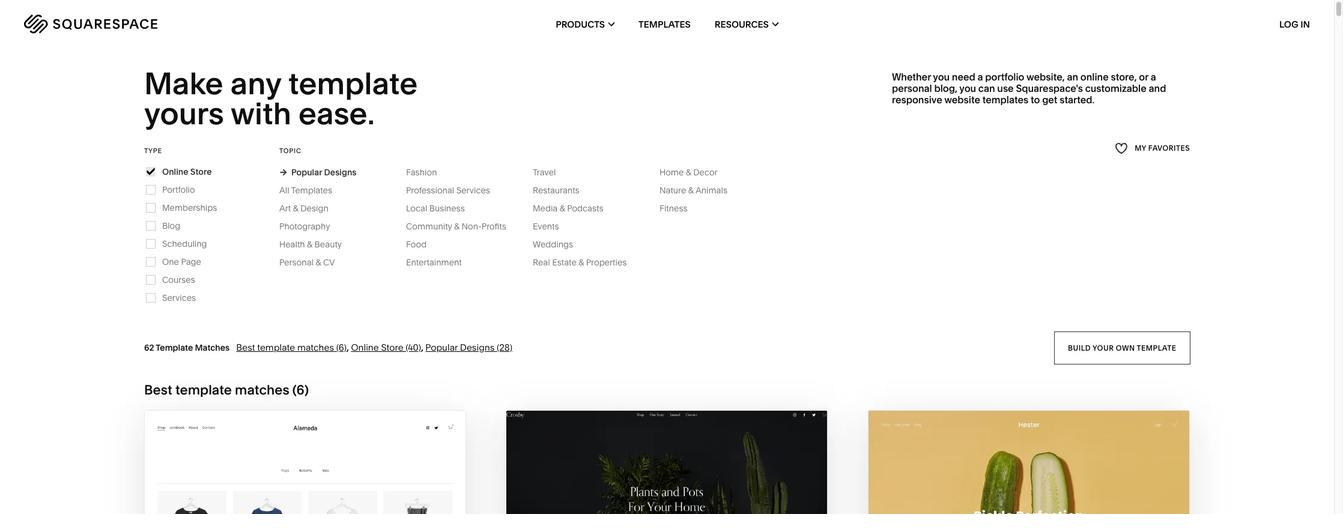 Task type: describe. For each thing, give the bounding box(es) containing it.
or
[[1139, 71, 1149, 83]]

0 horizontal spatial services
[[162, 292, 196, 303]]

fashion link
[[406, 167, 449, 178]]

template inside button
[[1137, 343, 1176, 352]]

whether
[[892, 71, 931, 83]]

personal & cv
[[279, 257, 335, 268]]

courses
[[162, 274, 195, 285]]

restaurants
[[533, 185, 580, 196]]

photography
[[279, 221, 330, 232]]

1 horizontal spatial online
[[351, 342, 379, 353]]

online store
[[162, 166, 212, 177]]

0 vertical spatial popular
[[291, 167, 322, 178]]

entertainment
[[406, 257, 462, 268]]

local business link
[[406, 203, 477, 214]]

properties
[[586, 257, 627, 268]]

squarespace logo image
[[24, 14, 157, 34]]

business
[[429, 203, 465, 214]]

estate
[[552, 257, 577, 268]]

store,
[[1111, 71, 1137, 83]]

squarespace's
[[1016, 82, 1083, 94]]

fitness link
[[660, 203, 700, 214]]

health & beauty link
[[279, 239, 354, 250]]

entertainment link
[[406, 257, 474, 268]]

crosby element
[[507, 411, 828, 514]]

& for design
[[293, 203, 298, 214]]

weddings
[[533, 239, 573, 250]]

home & decor link
[[660, 167, 730, 178]]

health
[[279, 239, 305, 250]]

template inside make any template yours with ease.
[[288, 65, 418, 102]]

community & non-profits link
[[406, 221, 518, 232]]

log             in link
[[1280, 18, 1310, 30]]

1 horizontal spatial services
[[456, 185, 490, 196]]

photography link
[[279, 221, 342, 232]]

online store (40) link
[[351, 342, 421, 353]]

products
[[556, 18, 605, 30]]

templates link
[[639, 0, 691, 48]]

template
[[156, 342, 193, 353]]

scheduling
[[162, 238, 207, 249]]

best template matches (6) link
[[236, 342, 347, 353]]

memberships
[[162, 202, 217, 213]]

real estate & properties
[[533, 257, 627, 268]]

professional services link
[[406, 185, 502, 196]]

whether you need a portfolio website, an online store, or a personal blog, you can use squarespace's customizable and responsive website templates to get started.
[[892, 71, 1166, 106]]

real estate & properties link
[[533, 257, 639, 268]]

restaurants link
[[533, 185, 592, 196]]

personal
[[279, 257, 314, 268]]

one
[[162, 256, 179, 267]]

portfolio
[[985, 71, 1025, 83]]

need
[[952, 71, 975, 83]]

media & podcasts link
[[533, 203, 616, 214]]

0 vertical spatial designs
[[324, 167, 357, 178]]

use
[[997, 82, 1014, 94]]

& for decor
[[686, 167, 691, 178]]

art & design link
[[279, 203, 340, 214]]

home
[[660, 167, 684, 178]]

& for beauty
[[307, 239, 312, 250]]

fashion
[[406, 167, 437, 178]]

yours
[[144, 95, 224, 132]]

(28)
[[497, 342, 512, 353]]

1 , from the left
[[347, 342, 349, 353]]

1 a from the left
[[978, 71, 983, 83]]

popular designs
[[291, 167, 357, 178]]

hester element
[[868, 411, 1189, 514]]

0 horizontal spatial templates
[[291, 185, 332, 196]]

own
[[1116, 343, 1135, 352]]

design
[[300, 203, 328, 214]]

matches
[[195, 342, 230, 353]]

1 horizontal spatial you
[[960, 82, 976, 94]]

best for best template matches (6) , online store (40) , popular designs (28)
[[236, 342, 255, 353]]

1 horizontal spatial designs
[[460, 342, 495, 353]]

matches for (6)
[[297, 342, 334, 353]]

responsive
[[892, 94, 942, 106]]

(6)
[[336, 342, 347, 353]]

best template matches (6) , online store (40) , popular designs (28)
[[236, 342, 512, 353]]

best for best template matches ( 6 )
[[144, 382, 172, 398]]

one page
[[162, 256, 201, 267]]

art
[[279, 203, 291, 214]]

food
[[406, 239, 427, 250]]

an
[[1067, 71, 1078, 83]]

matches for (
[[235, 382, 289, 398]]

alameda image
[[145, 411, 466, 514]]

community
[[406, 221, 452, 232]]

all
[[279, 185, 289, 196]]

podcasts
[[567, 203, 604, 214]]

alameda element
[[145, 411, 466, 514]]

can
[[978, 82, 995, 94]]

with
[[231, 95, 291, 132]]

resources button
[[715, 0, 778, 48]]

blog
[[162, 220, 180, 231]]

professional
[[406, 185, 454, 196]]

page
[[181, 256, 201, 267]]



Task type: vqa. For each thing, say whether or not it's contained in the screenshot.
Nature & Animals link
yes



Task type: locate. For each thing, give the bounding box(es) containing it.
1 vertical spatial templates
[[291, 185, 332, 196]]

& right media
[[560, 203, 565, 214]]

ease.
[[299, 95, 375, 132]]

topic
[[279, 146, 301, 155]]

, left the popular designs (28) link
[[421, 342, 423, 353]]

1 horizontal spatial best
[[236, 342, 255, 353]]

62 template matches
[[144, 342, 230, 353]]

1 vertical spatial store
[[381, 342, 404, 353]]

my favorites link
[[1115, 140, 1190, 157]]

1 horizontal spatial matches
[[297, 342, 334, 353]]

)
[[305, 382, 309, 398]]

best template matches ( 6 )
[[144, 382, 309, 398]]

1 horizontal spatial store
[[381, 342, 404, 353]]

profits
[[482, 221, 506, 232]]

make
[[144, 65, 223, 102]]

cv
[[323, 257, 335, 268]]

online right (6)
[[351, 342, 379, 353]]

, left online store (40) link
[[347, 342, 349, 353]]

you left need at the top
[[933, 71, 950, 83]]

products button
[[556, 0, 615, 48]]

art & design
[[279, 203, 328, 214]]

professional services
[[406, 185, 490, 196]]

2 , from the left
[[421, 342, 423, 353]]

& for podcasts
[[560, 203, 565, 214]]

started.
[[1060, 94, 1095, 106]]

crosby image
[[507, 411, 828, 514]]

0 horizontal spatial ,
[[347, 342, 349, 353]]

matches left (6)
[[297, 342, 334, 353]]

real
[[533, 257, 550, 268]]

media & podcasts
[[533, 203, 604, 214]]

portfolio
[[162, 184, 195, 195]]

website,
[[1027, 71, 1065, 83]]

& for non-
[[454, 221, 460, 232]]

services
[[456, 185, 490, 196], [162, 292, 196, 303]]

matches left (
[[235, 382, 289, 398]]

1 vertical spatial best
[[144, 382, 172, 398]]

services down courses
[[162, 292, 196, 303]]

1 vertical spatial online
[[351, 342, 379, 353]]

local
[[406, 203, 427, 214]]

food link
[[406, 239, 439, 250]]

hester image
[[868, 411, 1189, 514]]

designs up 'all templates' link
[[324, 167, 357, 178]]

best right matches
[[236, 342, 255, 353]]

1 horizontal spatial ,
[[421, 342, 423, 353]]

1 horizontal spatial popular
[[426, 342, 458, 353]]

(40)
[[406, 342, 421, 353]]

build your own template
[[1068, 343, 1176, 352]]

0 horizontal spatial a
[[978, 71, 983, 83]]

62
[[144, 342, 154, 353]]

my favorites
[[1135, 144, 1190, 153]]

0 horizontal spatial store
[[190, 166, 212, 177]]

template
[[288, 65, 418, 102], [257, 342, 295, 353], [1137, 343, 1176, 352], [175, 382, 232, 398]]

& right art
[[293, 203, 298, 214]]

media
[[533, 203, 558, 214]]

events
[[533, 221, 559, 232]]

& left cv
[[316, 257, 321, 268]]

0 horizontal spatial popular
[[291, 167, 322, 178]]

store up portfolio
[[190, 166, 212, 177]]

0 horizontal spatial you
[[933, 71, 950, 83]]

fitness
[[660, 203, 688, 214]]

you
[[933, 71, 950, 83], [960, 82, 976, 94]]

a
[[978, 71, 983, 83], [1151, 71, 1156, 83]]

nature
[[660, 185, 686, 196]]

you left the can
[[960, 82, 976, 94]]

0 vertical spatial templates
[[639, 18, 691, 30]]

beauty
[[315, 239, 342, 250]]

get
[[1042, 94, 1058, 106]]

make any template yours with ease.
[[144, 65, 424, 132]]

popular
[[291, 167, 322, 178], [426, 342, 458, 353]]

1 vertical spatial designs
[[460, 342, 495, 353]]

non-
[[462, 221, 482, 232]]

& right 'home'
[[686, 167, 691, 178]]

0 horizontal spatial matches
[[235, 382, 289, 398]]

popular up all templates
[[291, 167, 322, 178]]

online
[[1081, 71, 1109, 83]]

events link
[[533, 221, 571, 232]]

best down 62
[[144, 382, 172, 398]]

1 horizontal spatial a
[[1151, 71, 1156, 83]]

all templates link
[[279, 185, 344, 196]]

to
[[1031, 94, 1040, 106]]

1 vertical spatial popular
[[426, 342, 458, 353]]

online up portfolio
[[162, 166, 188, 177]]

designs left (28)
[[460, 342, 495, 353]]

6
[[296, 382, 305, 398]]

& right health
[[307, 239, 312, 250]]

0 vertical spatial online
[[162, 166, 188, 177]]

0 horizontal spatial best
[[144, 382, 172, 398]]

resources
[[715, 18, 769, 30]]

1 vertical spatial services
[[162, 292, 196, 303]]

& right the "nature"
[[688, 185, 694, 196]]

travel link
[[533, 167, 568, 178]]

favorites
[[1148, 144, 1190, 153]]

popular right (40)
[[426, 342, 458, 353]]

designs
[[324, 167, 357, 178], [460, 342, 495, 353]]

weddings link
[[533, 239, 585, 250]]

0 vertical spatial services
[[456, 185, 490, 196]]

my
[[1135, 144, 1146, 153]]

0 vertical spatial matches
[[297, 342, 334, 353]]

a right need at the top
[[978, 71, 983, 83]]

0 vertical spatial best
[[236, 342, 255, 353]]

2 a from the left
[[1151, 71, 1156, 83]]

a right or
[[1151, 71, 1156, 83]]

local business
[[406, 203, 465, 214]]

& for animals
[[688, 185, 694, 196]]

store
[[190, 166, 212, 177], [381, 342, 404, 353]]

services up business
[[456, 185, 490, 196]]

& right estate
[[579, 257, 584, 268]]

0 horizontal spatial designs
[[324, 167, 357, 178]]

community & non-profits
[[406, 221, 506, 232]]

& for cv
[[316, 257, 321, 268]]

1 horizontal spatial templates
[[639, 18, 691, 30]]

personal & cv link
[[279, 257, 347, 268]]

build your own template button
[[1054, 331, 1190, 365]]

store left (40)
[[381, 342, 404, 353]]

templates
[[983, 94, 1029, 106]]

& left non-
[[454, 221, 460, 232]]

&
[[686, 167, 691, 178], [688, 185, 694, 196], [293, 203, 298, 214], [560, 203, 565, 214], [454, 221, 460, 232], [307, 239, 312, 250], [316, 257, 321, 268], [579, 257, 584, 268]]

any
[[230, 65, 281, 102]]

popular designs link
[[279, 167, 357, 178]]

1 vertical spatial matches
[[235, 382, 289, 398]]

0 horizontal spatial online
[[162, 166, 188, 177]]

nature & animals link
[[660, 185, 740, 196]]

in
[[1301, 18, 1310, 30]]

0 vertical spatial store
[[190, 166, 212, 177]]

your
[[1092, 343, 1114, 352]]

customizable
[[1085, 82, 1147, 94]]

(
[[292, 382, 296, 398]]

website
[[944, 94, 980, 106]]



